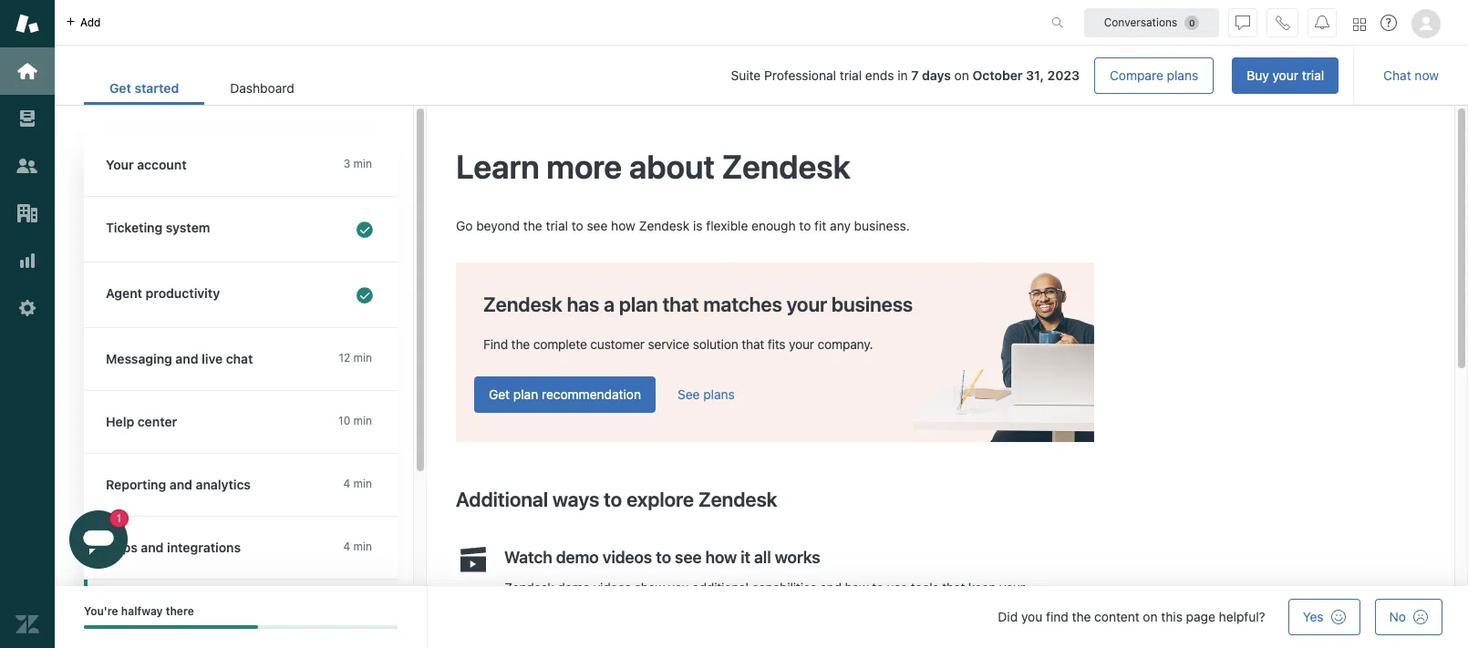 Task type: locate. For each thing, give the bounding box(es) containing it.
go beyond the trial to see how zendesk is flexible enough to fit any business.
[[456, 218, 910, 234]]

1 vertical spatial get
[[489, 387, 510, 402]]

find
[[483, 336, 508, 352]]

plans
[[1167, 67, 1199, 83], [703, 387, 735, 402]]

demo for watch
[[556, 548, 599, 567]]

2 horizontal spatial how
[[845, 580, 869, 595]]

fit
[[815, 218, 827, 234]]

1 horizontal spatial in
[[898, 67, 908, 83]]

your right buy
[[1273, 67, 1299, 83]]

0 vertical spatial 4 min
[[343, 477, 372, 491]]

1 horizontal spatial you
[[1021, 609, 1043, 625]]

0 vertical spatial in
[[898, 67, 908, 83]]

your inside zendesk demo videos show you additional capabilities and how to use tools that keep your business in sync.
[[1000, 580, 1025, 595]]

and left live
[[175, 351, 198, 367]]

section containing suite professional trial ends in
[[334, 57, 1339, 94]]

1 horizontal spatial how
[[705, 548, 737, 567]]

compare plans
[[1110, 67, 1199, 83]]

1 vertical spatial videos
[[593, 580, 631, 595]]

progress bar image
[[84, 626, 258, 630]]

2 4 min from the top
[[343, 540, 372, 554]]

videos up sync.
[[593, 580, 631, 595]]

trial for professional
[[840, 67, 862, 83]]

zendesk inside zendesk demo videos show you additional capabilities and how to use tools that keep your business in sync.
[[504, 580, 554, 595]]

0 horizontal spatial you
[[668, 580, 689, 595]]

1 horizontal spatial see
[[675, 548, 702, 567]]

trial for your
[[1302, 67, 1324, 83]]

how left use
[[845, 580, 869, 595]]

service
[[648, 336, 690, 352]]

4 min
[[343, 477, 372, 491], [343, 540, 372, 554]]

compare plans button
[[1094, 57, 1214, 94]]

1 4 min from the top
[[343, 477, 372, 491]]

yes
[[1303, 609, 1324, 625]]

business up company.
[[832, 293, 913, 316]]

1 vertical spatial plans
[[703, 387, 735, 402]]

trial right 'beyond'
[[546, 218, 568, 234]]

see down the more on the left top of the page
[[587, 218, 608, 234]]

videos up show
[[603, 548, 652, 567]]

on right days
[[954, 67, 969, 83]]

1 vertical spatial 4
[[343, 540, 350, 554]]

the right find in the bottom right of the page
[[1072, 609, 1091, 625]]

on left this at the right bottom
[[1143, 609, 1158, 625]]

3 min from the top
[[353, 414, 372, 428]]

videos
[[603, 548, 652, 567], [593, 580, 631, 595]]

tab list containing get started
[[84, 71, 320, 105]]

sync.
[[572, 598, 602, 614]]

button displays agent's chat status as invisible. image
[[1236, 15, 1250, 30]]

your right the fits at the right of page
[[789, 336, 814, 352]]

business.
[[854, 218, 910, 234]]

in left 7
[[898, 67, 908, 83]]

videos inside zendesk demo videos show you additional capabilities and how to use tools that keep your business in sync.
[[593, 580, 631, 595]]

1 horizontal spatial get
[[489, 387, 510, 402]]

zendesk image
[[16, 613, 39, 637]]

buy your trial button
[[1232, 57, 1339, 94]]

has
[[567, 293, 600, 316]]

0 vertical spatial you
[[668, 580, 689, 595]]

demo up sync.
[[557, 580, 590, 595]]

your
[[1273, 67, 1299, 83], [787, 293, 827, 316], [789, 336, 814, 352], [1000, 580, 1025, 595]]

1 vertical spatial business
[[504, 598, 555, 614]]

min
[[353, 157, 372, 171], [353, 351, 372, 365], [353, 414, 372, 428], [353, 477, 372, 491], [353, 540, 372, 554]]

the right 'beyond'
[[523, 218, 542, 234]]

that left the fits at the right of page
[[742, 336, 764, 352]]

2 vertical spatial how
[[845, 580, 869, 595]]

matches
[[704, 293, 782, 316]]

your inside button
[[1273, 67, 1299, 83]]

you're
[[84, 605, 118, 618]]

the right find
[[511, 336, 530, 352]]

demo right watch
[[556, 548, 599, 567]]

to up show
[[656, 548, 671, 567]]

all
[[754, 548, 771, 567]]

additional ways to explore zendesk
[[456, 488, 777, 511]]

now
[[1415, 67, 1439, 83]]

works
[[775, 548, 820, 567]]

page
[[1186, 609, 1216, 625]]

2 vertical spatial the
[[1072, 609, 1091, 625]]

you
[[668, 580, 689, 595], [1021, 609, 1043, 625]]

0 horizontal spatial business
[[504, 598, 555, 614]]

0 vertical spatial videos
[[603, 548, 652, 567]]

that up find the complete customer service solution that fits your company.
[[663, 293, 699, 316]]

help center
[[106, 414, 177, 430]]

1 horizontal spatial trial
[[840, 67, 862, 83]]

get plan recommendation button
[[474, 377, 656, 413]]

1 vertical spatial how
[[705, 548, 737, 567]]

to left use
[[872, 580, 884, 595]]

plans for compare plans
[[1167, 67, 1199, 83]]

demo for zendesk
[[557, 580, 590, 595]]

1 horizontal spatial plan
[[619, 293, 658, 316]]

to
[[572, 218, 583, 234], [799, 218, 811, 234], [604, 488, 622, 511], [656, 548, 671, 567], [872, 580, 884, 595]]

you right did
[[1021, 609, 1043, 625]]

main element
[[0, 0, 55, 648]]

suite
[[731, 67, 761, 83]]

plan down complete
[[513, 387, 538, 402]]

0 vertical spatial plans
[[1167, 67, 1199, 83]]

2 vertical spatial that
[[942, 580, 965, 595]]

demo inside zendesk demo videos show you additional capabilities and how to use tools that keep your business in sync.
[[557, 580, 590, 595]]

dashboard
[[230, 80, 294, 96]]

October 31, 2023 text field
[[973, 67, 1080, 83]]

0 horizontal spatial plans
[[703, 387, 735, 402]]

footer
[[55, 586, 1468, 648]]

min for messaging and live chat
[[353, 351, 372, 365]]

chat now button
[[1369, 57, 1454, 94]]

and left analytics
[[170, 477, 192, 492]]

1 vertical spatial 4 min
[[343, 540, 372, 554]]

0 horizontal spatial how
[[611, 218, 635, 234]]

1 horizontal spatial plans
[[1167, 67, 1199, 83]]

and for live
[[175, 351, 198, 367]]

1 vertical spatial on
[[1143, 609, 1158, 625]]

that left keep on the bottom of the page
[[942, 580, 965, 595]]

trial left ends at the top right of the page
[[840, 67, 862, 83]]

beyond
[[476, 218, 520, 234]]

0 vertical spatial 4
[[343, 477, 350, 491]]

2 min from the top
[[353, 351, 372, 365]]

2 4 from the top
[[343, 540, 350, 554]]

2 horizontal spatial trial
[[1302, 67, 1324, 83]]

1 4 from the top
[[343, 477, 350, 491]]

and
[[175, 351, 198, 367], [170, 477, 192, 492], [141, 540, 164, 555], [820, 580, 842, 595]]

and down works
[[820, 580, 842, 595]]

watch
[[504, 548, 552, 567]]

0 vertical spatial on
[[954, 67, 969, 83]]

0 horizontal spatial on
[[954, 67, 969, 83]]

views image
[[16, 107, 39, 130]]

zendesk support image
[[16, 12, 39, 36]]

0 horizontal spatial in
[[559, 598, 569, 614]]

1 horizontal spatial on
[[1143, 609, 1158, 625]]

get
[[109, 80, 131, 96], [489, 387, 510, 402]]

trial inside button
[[1302, 67, 1324, 83]]

0 vertical spatial demo
[[556, 548, 599, 567]]

how down 'learn more about zendesk'
[[611, 218, 635, 234]]

0 horizontal spatial get
[[109, 80, 131, 96]]

1 vertical spatial plan
[[513, 387, 538, 402]]

buy
[[1247, 67, 1269, 83]]

your
[[106, 157, 134, 172]]

trial down the notifications image on the top of page
[[1302, 67, 1324, 83]]

compare
[[1110, 67, 1164, 83]]

1 vertical spatial in
[[559, 598, 569, 614]]

4
[[343, 477, 350, 491], [343, 540, 350, 554]]

0 horizontal spatial plan
[[513, 387, 538, 402]]

trial
[[840, 67, 862, 83], [1302, 67, 1324, 83], [546, 218, 568, 234]]

in left sync.
[[559, 598, 569, 614]]

section
[[334, 57, 1339, 94]]

4 min from the top
[[353, 477, 372, 491]]

zendesk down watch
[[504, 580, 554, 595]]

plan
[[619, 293, 658, 316], [513, 387, 538, 402]]

zendesk up the enough
[[722, 147, 851, 186]]

plan right a on the top of page
[[619, 293, 658, 316]]

yes button
[[1288, 599, 1360, 636]]

how left the it
[[705, 548, 737, 567]]

and inside zendesk demo videos show you additional capabilities and how to use tools that keep your business in sync.
[[820, 580, 842, 595]]

0 horizontal spatial that
[[663, 293, 699, 316]]

find the complete customer service solution that fits your company.
[[483, 336, 873, 352]]

see up additional
[[675, 548, 702, 567]]

additional
[[456, 488, 548, 511]]

1 vertical spatial you
[[1021, 609, 1043, 625]]

content-title region
[[456, 146, 1094, 188]]

ticketing
[[106, 220, 163, 235]]

see
[[678, 387, 700, 402]]

3
[[344, 157, 350, 171]]

0 vertical spatial how
[[611, 218, 635, 234]]

min inside your account heading
[[353, 157, 372, 171]]

1 min from the top
[[353, 157, 372, 171]]

to right 'ways'
[[604, 488, 622, 511]]

the
[[523, 218, 542, 234], [511, 336, 530, 352], [1072, 609, 1091, 625]]

ticketing system button
[[84, 197, 394, 262]]

you right show
[[668, 580, 689, 595]]

1 horizontal spatial that
[[742, 336, 764, 352]]

1 horizontal spatial business
[[832, 293, 913, 316]]

reporting image
[[16, 249, 39, 273]]

your up did
[[1000, 580, 1025, 595]]

plans right compare
[[1167, 67, 1199, 83]]

5 min from the top
[[353, 540, 372, 554]]

1 vertical spatial that
[[742, 336, 764, 352]]

plans right see
[[703, 387, 735, 402]]

2 horizontal spatial that
[[942, 580, 965, 595]]

demo
[[556, 548, 599, 567], [557, 580, 590, 595]]

1 vertical spatial demo
[[557, 580, 590, 595]]

reporting
[[106, 477, 166, 492]]

get left started
[[109, 80, 131, 96]]

ways
[[553, 488, 599, 511]]

business inside zendesk demo videos show you additional capabilities and how to use tools that keep your business in sync.
[[504, 598, 555, 614]]

zendesk
[[722, 147, 851, 186], [639, 218, 690, 234], [483, 293, 562, 316], [698, 488, 777, 511], [504, 580, 554, 595]]

tab list
[[84, 71, 320, 105]]

and right apps
[[141, 540, 164, 555]]

4 min for integrations
[[343, 540, 372, 554]]

get inside button
[[489, 387, 510, 402]]

additional
[[692, 580, 749, 595]]

business down watch
[[504, 598, 555, 614]]

get down find
[[489, 387, 510, 402]]

7
[[911, 67, 919, 83]]

0 vertical spatial see
[[587, 218, 608, 234]]

how inside zendesk demo videos show you additional capabilities and how to use tools that keep your business in sync.
[[845, 580, 869, 595]]

see plans
[[678, 387, 735, 402]]

0 vertical spatial business
[[832, 293, 913, 316]]

0 vertical spatial get
[[109, 80, 131, 96]]

agent
[[106, 285, 142, 301]]

business
[[832, 293, 913, 316], [504, 598, 555, 614]]

buy your trial
[[1247, 67, 1324, 83]]

go
[[456, 218, 473, 234]]

get started
[[109, 80, 179, 96]]

on
[[954, 67, 969, 83], [1143, 609, 1158, 625]]



Task type: describe. For each thing, give the bounding box(es) containing it.
more
[[547, 147, 622, 186]]

4 min for analytics
[[343, 477, 372, 491]]

min for help center
[[353, 414, 372, 428]]

find
[[1046, 609, 1069, 625]]

help
[[106, 414, 134, 430]]

dashboard tab
[[205, 71, 320, 105]]

use
[[887, 580, 908, 595]]

ends
[[865, 67, 894, 83]]

12 min
[[339, 351, 372, 365]]

zendesk left is
[[639, 218, 690, 234]]

min for your account
[[353, 157, 372, 171]]

no
[[1390, 609, 1406, 625]]

zendesk demo videos show you additional capabilities and how to use tools that keep your business in sync.
[[504, 580, 1025, 614]]

content
[[1095, 609, 1140, 625]]

organizations image
[[16, 202, 39, 225]]

10 min
[[338, 414, 372, 428]]

flexible
[[706, 218, 748, 234]]

videos for show
[[593, 580, 631, 595]]

plans for see plans
[[703, 387, 735, 402]]

account
[[137, 157, 187, 172]]

customer
[[590, 336, 645, 352]]

to inside zendesk demo videos show you additional capabilities and how to use tools that keep your business in sync.
[[872, 580, 884, 595]]

0 vertical spatial the
[[523, 218, 542, 234]]

12
[[339, 351, 350, 365]]

conversations button
[[1084, 8, 1219, 37]]

customers image
[[16, 154, 39, 178]]

see plans button
[[678, 387, 735, 403]]

notifications image
[[1315, 15, 1330, 30]]

0 horizontal spatial trial
[[546, 218, 568, 234]]

recommendation
[[542, 387, 641, 402]]

october
[[973, 67, 1023, 83]]

10
[[338, 414, 350, 428]]

get started image
[[16, 59, 39, 83]]

did you find the content on this page helpful?
[[998, 609, 1266, 625]]

keep
[[968, 580, 996, 595]]

apps and integrations
[[106, 540, 241, 555]]

chat
[[226, 351, 253, 367]]

zendesk up the it
[[698, 488, 777, 511]]

you inside zendesk demo videos show you additional capabilities and how to use tools that keep your business in sync.
[[668, 580, 689, 595]]

zendesk has a plan that matches your business
[[483, 293, 913, 316]]

get help image
[[1381, 15, 1397, 31]]

zendesk inside "content-title" region
[[722, 147, 851, 186]]

get plan recommendation
[[489, 387, 641, 402]]

text image
[[912, 273, 1094, 442]]

3 min
[[344, 157, 372, 171]]

min for apps and integrations
[[353, 540, 372, 554]]

reporting and analytics
[[106, 477, 251, 492]]

chat now
[[1384, 67, 1439, 83]]

is
[[693, 218, 703, 234]]

add
[[80, 15, 101, 29]]

chat
[[1384, 67, 1411, 83]]

zendesk products image
[[1353, 18, 1366, 31]]

there
[[166, 605, 194, 618]]

fits
[[768, 336, 786, 352]]

tools
[[911, 580, 939, 595]]

any
[[830, 218, 851, 234]]

about
[[629, 147, 715, 186]]

your up company.
[[787, 293, 827, 316]]

ticketing system
[[106, 220, 210, 235]]

halfway
[[121, 605, 163, 618]]

0 vertical spatial that
[[663, 293, 699, 316]]

started
[[135, 80, 179, 96]]

and for analytics
[[170, 477, 192, 492]]

zendesk up find
[[483, 293, 562, 316]]

31,
[[1026, 67, 1044, 83]]

get for get started
[[109, 80, 131, 96]]

did
[[998, 609, 1018, 625]]

4 for reporting and analytics
[[343, 477, 350, 491]]

min for reporting and analytics
[[353, 477, 372, 491]]

videos for to
[[603, 548, 652, 567]]

helpful?
[[1219, 609, 1266, 625]]

admin image
[[16, 296, 39, 320]]

no button
[[1375, 599, 1443, 636]]

1 vertical spatial the
[[511, 336, 530, 352]]

professional
[[764, 67, 836, 83]]

4 for apps and integrations
[[343, 540, 350, 554]]

a
[[604, 293, 615, 316]]

agent productivity button
[[84, 263, 394, 327]]

0 vertical spatial plan
[[619, 293, 658, 316]]

system
[[166, 220, 210, 235]]

days
[[922, 67, 951, 83]]

this
[[1161, 609, 1183, 625]]

solution
[[693, 336, 738, 352]]

progress-bar progress bar
[[84, 626, 398, 630]]

messaging and live chat
[[106, 351, 253, 367]]

center
[[137, 414, 177, 430]]

0 horizontal spatial see
[[587, 218, 608, 234]]

plan inside button
[[513, 387, 538, 402]]

footer containing did you find the content on this page helpful?
[[55, 586, 1468, 648]]

suite professional trial ends in 7 days on october 31, 2023
[[731, 67, 1080, 83]]

productivity
[[146, 285, 220, 301]]

that inside zendesk demo videos show you additional capabilities and how to use tools that keep your business in sync.
[[942, 580, 965, 595]]

2023
[[1047, 67, 1080, 83]]

apps
[[106, 540, 138, 555]]

and for integrations
[[141, 540, 164, 555]]

it
[[741, 548, 751, 567]]

you're halfway there
[[84, 605, 194, 618]]

add button
[[55, 0, 112, 45]]

your account heading
[[84, 134, 398, 197]]

integrations
[[167, 540, 241, 555]]

to left fit
[[799, 218, 811, 234]]

to down the more on the left top of the page
[[572, 218, 583, 234]]

learn more about zendesk
[[456, 147, 851, 186]]

live
[[202, 351, 223, 367]]

get for get plan recommendation
[[489, 387, 510, 402]]

learn
[[456, 147, 540, 186]]

in inside zendesk demo videos show you additional capabilities and how to use tools that keep your business in sync.
[[559, 598, 569, 614]]

watch demo videos to see how it all works
[[504, 548, 820, 567]]

company.
[[818, 336, 873, 352]]

show
[[635, 580, 665, 595]]

1 vertical spatial see
[[675, 548, 702, 567]]



Task type: vqa. For each thing, say whether or not it's contained in the screenshot.


